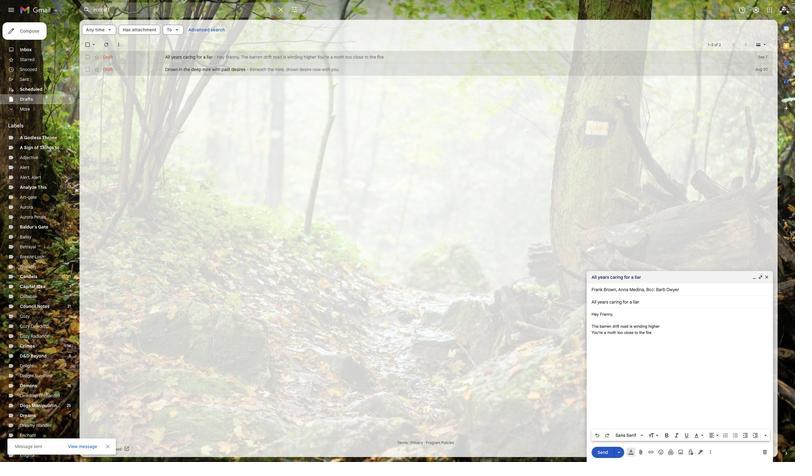 Task type: locate. For each thing, give the bounding box(es) containing it.
0 horizontal spatial with
[[212, 67, 220, 72]]

sans serif option
[[614, 433, 640, 439]]

1 horizontal spatial with
[[322, 67, 330, 72]]

0 vertical spatial liar
[[207, 54, 213, 60]]

indent less ‪(⌘[)‬ image
[[742, 433, 749, 439]]

for up anna
[[624, 275, 630, 280]]

main content
[[80, 20, 778, 458]]

italic ‪(⌘i)‬ image
[[674, 433, 680, 439]]

0 horizontal spatial you're
[[317, 54, 329, 60]]

with right mire
[[212, 67, 220, 72]]

2 vertical spatial of
[[98, 447, 102, 452]]

aug
[[756, 67, 762, 72]]

baldur's gate
[[20, 225, 48, 230]]

the inside the barren drift road is winding higher you're a moth too close to the fire
[[592, 325, 599, 329]]

1 vertical spatial for
[[624, 275, 630, 280]]

0 horizontal spatial winding
[[287, 54, 303, 60]]

of right –
[[715, 42, 718, 47]]

caring up deep
[[183, 54, 195, 60]]

hey up past
[[217, 54, 225, 60]]

snoozed
[[20, 67, 37, 72]]

all inside row
[[165, 54, 170, 60]]

0 vertical spatial franny,
[[226, 54, 240, 60]]

too
[[345, 54, 352, 60], [617, 331, 623, 335]]

delight link
[[20, 364, 34, 369]]

0 vertical spatial cozy
[[20, 314, 30, 320]]

a left godless
[[20, 135, 23, 141]]

higher inside the barren drift road is winding higher you're a moth too close to the fire
[[649, 325, 660, 329]]

the up desires
[[241, 54, 248, 60]]

insert emoji ‪(⌘⇧2)‬ image
[[658, 450, 664, 456]]

moth inside the barren drift road is winding higher you're a moth too close to the fire
[[607, 331, 616, 335]]

147
[[65, 47, 71, 52]]

insert photo image
[[678, 450, 684, 456]]

None checkbox
[[84, 66, 91, 73]]

tab list
[[778, 20, 795, 440]]

1 vertical spatial franny,
[[600, 312, 613, 317]]

2 a from the top
[[20, 145, 23, 151]]

0 horizontal spatial 2
[[69, 97, 71, 102]]

gmail image
[[20, 4, 54, 16]]

bulleted list ‪(⌘⇧8)‬ image
[[732, 433, 739, 439]]

insert files using drive image
[[668, 450, 674, 456]]

0 horizontal spatial hey
[[217, 54, 225, 60]]

you're down hey franny,
[[592, 331, 603, 335]]

1 horizontal spatial is
[[630, 325, 633, 329]]

0 vertical spatial a
[[20, 135, 23, 141]]

0 horizontal spatial drift
[[264, 54, 272, 60]]

· right terms link
[[409, 441, 410, 446]]

aurora down art-gate
[[20, 205, 33, 210]]

1 horizontal spatial alert
[[31, 175, 41, 180]]

alert up alert, on the top of page
[[20, 165, 29, 171]]

1 vertical spatial delight
[[20, 374, 34, 379]]

1 horizontal spatial close
[[624, 331, 634, 335]]

a up you
[[330, 54, 333, 60]]

privacy
[[411, 441, 423, 446]]

all up frank
[[592, 275, 597, 280]]

1 horizontal spatial -
[[247, 67, 249, 72]]

0 horizontal spatial alert
[[20, 165, 29, 171]]

details link
[[756, 447, 767, 452]]

bcc:
[[646, 287, 655, 293]]

1 horizontal spatial for
[[624, 275, 630, 280]]

fire
[[377, 54, 384, 60], [646, 331, 652, 335]]

dwyer
[[667, 287, 679, 293]]

1 vertical spatial years
[[598, 275, 609, 280]]

of inside footer
[[98, 447, 102, 452]]

1 for baldur's gate
[[69, 225, 71, 230]]

0 horizontal spatial -
[[214, 54, 216, 60]]

1 cozy from the top
[[20, 314, 30, 320]]

hey
[[217, 54, 225, 60], [592, 312, 599, 317]]

1 horizontal spatial franny,
[[600, 312, 613, 317]]

last
[[709, 441, 716, 446]]

program
[[426, 441, 440, 446]]

caring for all years caring for a liar - hey franny, the barren drift road is winding higher you're a moth too close to the fire
[[183, 54, 195, 60]]

None search field
[[80, 2, 303, 17]]

2 delight from the top
[[20, 374, 34, 379]]

council notes link
[[20, 304, 50, 310]]

enchanted down enchant link
[[20, 443, 41, 449]]

a for a godless throne
[[20, 135, 23, 141]]

1 for scheduled
[[69, 87, 71, 92]]

deep
[[191, 67, 201, 72]]

close inside the barren drift road is winding higher you're a moth too close to the fire
[[624, 331, 634, 335]]

formatting options toolbar
[[592, 431, 770, 442]]

main menu image
[[7, 6, 15, 14]]

breeze lush
[[20, 254, 44, 260]]

2 · from the left
[[424, 441, 425, 446]]

labels heading
[[8, 123, 66, 129]]

1 aurora from the top
[[20, 205, 33, 210]]

policies
[[441, 441, 454, 446]]

2 cozy from the top
[[20, 324, 30, 330]]

analyze this link
[[20, 185, 47, 190]]

time
[[95, 27, 105, 33]]

all for all years caring for a liar - hey franny, the barren drift road is winding higher you're a moth too close to the fire
[[165, 54, 170, 60]]

aug 30
[[756, 67, 768, 72]]

a inside the barren drift road is winding higher you're a moth too close to the fire
[[604, 331, 606, 335]]

fire inside the barren drift road is winding higher you're a moth too close to the fire
[[646, 331, 652, 335]]

0 horizontal spatial ,
[[616, 287, 617, 293]]

franny, inside row
[[226, 54, 240, 60]]

0 vertical spatial the
[[241, 54, 248, 60]]

of inside "labels" navigation
[[34, 145, 39, 151]]

0 horizontal spatial is
[[283, 54, 286, 60]]

a left sign
[[20, 145, 23, 151]]

all years caring for a liar dialog
[[587, 271, 773, 463]]

2
[[712, 42, 714, 47], [719, 42, 721, 47], [69, 97, 71, 102]]

0 vertical spatial barren
[[249, 54, 263, 60]]

follow link to manage storage image
[[124, 447, 130, 453]]

1 horizontal spatial of
[[98, 447, 102, 452]]

2 aurora from the top
[[20, 215, 33, 220]]

serif
[[627, 433, 636, 439]]

aurora down aurora link
[[20, 215, 33, 220]]

ago
[[761, 441, 767, 446]]

caring inside all years caring for a liar dialog
[[610, 275, 623, 280]]

1 horizontal spatial years
[[598, 275, 609, 280]]

0 horizontal spatial liar
[[207, 54, 213, 60]]

of right sign
[[34, 145, 39, 151]]

sent
[[20, 77, 29, 82]]

drift down hey franny,
[[613, 325, 619, 329]]

1 a from the top
[[20, 135, 23, 141]]

1 horizontal spatial winding
[[634, 325, 647, 329]]

all inside dialog
[[592, 275, 597, 280]]

1 horizontal spatial all
[[592, 275, 597, 280]]

None checkbox
[[84, 42, 91, 48], [84, 54, 91, 60], [84, 42, 91, 48], [84, 54, 91, 60]]

21
[[67, 275, 71, 279], [67, 304, 71, 309]]

to
[[365, 54, 369, 60], [55, 145, 59, 151], [635, 331, 638, 335]]

1 vertical spatial caring
[[610, 275, 623, 280]]

for for all years caring for a liar - hey franny, the barren drift road is winding higher you're a moth too close to the fire
[[196, 54, 202, 60]]

0 horizontal spatial higher
[[304, 54, 316, 60]]

moth inside row
[[334, 54, 344, 60]]

1 vertical spatial all
[[592, 275, 597, 280]]

of left 15
[[98, 447, 102, 452]]

has
[[123, 27, 131, 33]]

liar up medina
[[635, 275, 641, 280]]

caring up anna
[[610, 275, 623, 280]]

dreams
[[20, 413, 36, 419]]

you're inside row
[[317, 54, 329, 60]]

the inside the barren drift road is winding higher you're a moth too close to the fire
[[639, 331, 645, 335]]

the inside row
[[241, 54, 248, 60]]

redo ‪(⌘y)‬ image
[[604, 433, 610, 439]]

1 vertical spatial draft
[[103, 67, 113, 72]]

alert, alert
[[20, 175, 41, 180]]

0 vertical spatial higher
[[304, 54, 316, 60]]

for inside dialog
[[624, 275, 630, 280]]

0 vertical spatial enchanted
[[39, 394, 60, 399]]

drift inside the barren drift road is winding higher you're a moth too close to the fire
[[613, 325, 619, 329]]

0 horizontal spatial close
[[353, 54, 364, 60]]

2 21 from the top
[[67, 304, 71, 309]]

view
[[68, 444, 78, 450]]

1 vertical spatial road
[[620, 325, 629, 329]]

enchanted
[[39, 394, 60, 399], [20, 443, 41, 449]]

moth up you
[[334, 54, 344, 60]]

liar inside dialog
[[635, 275, 641, 280]]

gb right the 0.15 at the bottom of page
[[92, 447, 97, 452]]

0 vertical spatial you're
[[317, 54, 329, 60]]

drown
[[165, 67, 178, 72]]

1 vertical spatial of
[[34, 145, 39, 151]]

0 horizontal spatial of
[[34, 145, 39, 151]]

1 horizontal spatial barren
[[600, 325, 611, 329]]

1 21 from the top
[[67, 275, 71, 279]]

2 draft from the top
[[103, 67, 113, 72]]

all for all years caring for a liar
[[592, 275, 597, 280]]

moth down hey franny,
[[607, 331, 616, 335]]

0 vertical spatial too
[[345, 54, 352, 60]]

-
[[214, 54, 216, 60], [247, 67, 249, 72]]

years up the brown
[[598, 275, 609, 280]]

cozy up crimes
[[20, 334, 30, 340]]

1 vertical spatial a
[[20, 145, 23, 151]]

cozy down council
[[20, 314, 30, 320]]

1 draft from the top
[[103, 54, 113, 60]]

drift inside row
[[264, 54, 272, 60]]

cozy down the cozy link
[[20, 324, 30, 330]]

you're up now
[[317, 54, 329, 60]]

baldur's gate link
[[20, 225, 48, 230]]

search mail image
[[81, 4, 93, 16]]

delight down d&d
[[20, 364, 34, 369]]

footer containing terms
[[80, 440, 773, 453]]

toggle split pane mode image
[[755, 42, 762, 48]]

in
[[179, 67, 182, 72]]

brutality link
[[20, 264, 36, 270]]

council
[[20, 304, 36, 310]]

0 vertical spatial aurora
[[20, 205, 33, 210]]

gb right 15
[[107, 447, 112, 452]]

0 horizontal spatial caring
[[183, 54, 195, 60]]

franny, up desires
[[226, 54, 240, 60]]

years for all years caring for a liar - hey franny, the barren drift road is winding higher you're a moth too close to the fire
[[171, 54, 182, 60]]

a godless throne link
[[20, 135, 57, 141]]

barren up beneath
[[249, 54, 263, 60]]

1 vertical spatial the
[[592, 325, 599, 329]]

1 horizontal spatial 2
[[712, 42, 714, 47]]

0 vertical spatial delight
[[20, 364, 34, 369]]

radiance
[[31, 334, 49, 340]]

1 horizontal spatial hey
[[592, 312, 599, 317]]

1 vertical spatial hey
[[592, 312, 599, 317]]

1 horizontal spatial ,
[[644, 287, 645, 293]]

0 horizontal spatial to
[[55, 145, 59, 151]]

bold ‪(⌘b)‬ image
[[664, 433, 670, 439]]

0 vertical spatial to
[[365, 54, 369, 60]]

30
[[763, 67, 768, 72]]

1 horizontal spatial to
[[365, 54, 369, 60]]

all
[[165, 54, 170, 60], [592, 275, 597, 280]]

0 horizontal spatial all
[[165, 54, 170, 60]]

frank brown , anna medina , bcc: barb dwyer
[[592, 287, 679, 293]]

for up deep
[[196, 54, 202, 60]]

with
[[212, 67, 220, 72], [322, 67, 330, 72]]

a down hey franny,
[[604, 331, 606, 335]]

footer
[[80, 440, 773, 453]]

1 horizontal spatial fire
[[646, 331, 652, 335]]

1 vertical spatial alert
[[31, 175, 41, 180]]

sep 7
[[758, 55, 768, 59]]

1 vertical spatial drift
[[613, 325, 619, 329]]

0 vertical spatial close
[[353, 54, 364, 60]]

1 horizontal spatial liar
[[635, 275, 641, 280]]

alert up analyze this link
[[31, 175, 41, 180]]

· right "privacy" link on the bottom right of the page
[[424, 441, 425, 446]]

0 horizontal spatial gb
[[92, 447, 97, 452]]

too inside the barren drift road is winding higher you're a moth too close to the fire
[[617, 331, 623, 335]]

liar for all years caring for a liar
[[635, 275, 641, 280]]

0 vertical spatial hey
[[217, 54, 225, 60]]

alert, alert link
[[20, 175, 41, 180]]

advanced search
[[188, 27, 225, 33]]

0 vertical spatial moth
[[334, 54, 344, 60]]

1 vertical spatial higher
[[649, 325, 660, 329]]

years
[[171, 54, 182, 60], [598, 275, 609, 280]]

years up in
[[171, 54, 182, 60]]

0 vertical spatial for
[[196, 54, 202, 60]]

- down search
[[214, 54, 216, 60]]

·
[[409, 441, 410, 446], [424, 441, 425, 446]]

now
[[313, 67, 321, 72]]

dewdrop up radiance
[[31, 324, 49, 330]]

1 vertical spatial fire
[[646, 331, 652, 335]]

0 horizontal spatial ·
[[409, 441, 410, 446]]

hey down frank
[[592, 312, 599, 317]]

brutality
[[20, 264, 36, 270]]

delight down delight link
[[20, 374, 34, 379]]

1 horizontal spatial the
[[592, 325, 599, 329]]

1 horizontal spatial moth
[[607, 331, 616, 335]]

1 horizontal spatial you're
[[592, 331, 603, 335]]

2 horizontal spatial to
[[635, 331, 638, 335]]

1 vertical spatial aurora
[[20, 215, 33, 220]]

1 horizontal spatial higher
[[649, 325, 660, 329]]

this
[[38, 185, 47, 190]]

any
[[86, 27, 94, 33]]

enchanted up manipulating
[[39, 394, 60, 399]]

hey franny,
[[592, 312, 613, 317]]

1 vertical spatial liar
[[635, 275, 641, 280]]

dogs
[[20, 403, 31, 409]]

3 cozy from the top
[[20, 334, 30, 340]]

throne
[[42, 135, 57, 141]]

of for 0.15 gb of 15 gb used
[[98, 447, 102, 452]]

1 horizontal spatial too
[[617, 331, 623, 335]]

with left you
[[322, 67, 330, 72]]

delight for delight link
[[20, 364, 34, 369]]

2 horizontal spatial 2
[[719, 42, 721, 47]]

aurora link
[[20, 205, 33, 210]]

betrayal
[[20, 244, 36, 250]]

sent
[[34, 444, 42, 450]]

1 delight from the top
[[20, 364, 34, 369]]

years inside dialog
[[598, 275, 609, 280]]

alert containing message sent
[[7, 14, 785, 455]]

last account activity: 17 hours ago details
[[709, 441, 767, 452]]

sep
[[758, 55, 765, 59]]

for inside row
[[196, 54, 202, 60]]

underline ‪(⌘u)‬ image
[[684, 433, 690, 440]]

crimes link
[[20, 344, 35, 349]]

0 horizontal spatial barren
[[249, 54, 263, 60]]

years inside row
[[171, 54, 182, 60]]

row
[[80, 51, 773, 63], [80, 63, 773, 76]]

0 vertical spatial years
[[171, 54, 182, 60]]

0 horizontal spatial moth
[[334, 54, 344, 60]]

the down hey franny,
[[592, 325, 599, 329]]

2 row from the top
[[80, 63, 773, 76]]

attach files image
[[638, 450, 644, 456]]

1 horizontal spatial gb
[[107, 447, 112, 452]]

activity:
[[732, 441, 745, 446]]

a for a sign of things to come
[[20, 145, 23, 151]]

cozy radiance link
[[20, 334, 49, 340]]

alert
[[7, 14, 785, 455]]

, left "bcc:" on the right
[[644, 287, 645, 293]]

0 horizontal spatial franny,
[[226, 54, 240, 60]]

enigma link
[[20, 453, 34, 459]]

years for all years caring for a liar
[[598, 275, 609, 280]]

0 horizontal spatial too
[[345, 54, 352, 60]]

franny, up the barren drift road is winding higher you're a moth too close to the fire
[[600, 312, 613, 317]]

dreamy
[[20, 423, 35, 429]]

1 for analyze this
[[69, 185, 71, 190]]

0 vertical spatial -
[[214, 54, 216, 60]]

all years caring for a liar
[[592, 275, 641, 280]]

0 vertical spatial dewdrop
[[31, 324, 49, 330]]

0 horizontal spatial the
[[241, 54, 248, 60]]

0 vertical spatial drift
[[264, 54, 272, 60]]

1 · from the left
[[409, 441, 410, 446]]

aurora petals link
[[20, 215, 46, 220]]

hey inside row
[[217, 54, 225, 60]]

refresh image
[[103, 42, 109, 48]]

1 vertical spatial barren
[[600, 325, 611, 329]]

delight for delight sunshine
[[20, 374, 34, 379]]

all up drown
[[165, 54, 170, 60]]

barren down hey franny,
[[600, 325, 611, 329]]

Search mail text field
[[93, 7, 273, 13]]

dewdrop down demons link
[[20, 394, 38, 399]]

liar up mire
[[207, 54, 213, 60]]

1 vertical spatial -
[[247, 67, 249, 72]]

1 gb from the left
[[92, 447, 97, 452]]

liar inside row
[[207, 54, 213, 60]]

drift up beneath
[[264, 54, 272, 60]]

1 vertical spatial too
[[617, 331, 623, 335]]

art-gate link
[[20, 195, 37, 200]]

0 vertical spatial winding
[[287, 54, 303, 60]]

collapse
[[20, 294, 37, 300]]

1 vertical spatial winding
[[634, 325, 647, 329]]

more options image
[[709, 450, 713, 456]]

franny, inside 'message body' text box
[[600, 312, 613, 317]]

analyze this
[[20, 185, 47, 190]]

, left anna
[[616, 287, 617, 293]]

you're
[[317, 54, 329, 60], [592, 331, 603, 335]]

- right desires
[[247, 67, 249, 72]]

0 vertical spatial draft
[[103, 54, 113, 60]]

mire
[[202, 67, 211, 72]]

to inside "labels" navigation
[[55, 145, 59, 151]]



Task type: describe. For each thing, give the bounding box(es) containing it.
more button
[[0, 104, 75, 114]]

dogs manipulating time link
[[20, 403, 71, 409]]

draft for all years caring for a liar - hey franny, the barren drift road is winding higher you're a moth too close to the fire
[[103, 54, 113, 60]]

enchant link
[[20, 433, 36, 439]]

any time
[[86, 27, 105, 33]]

pop out image
[[758, 275, 763, 280]]

dreamy wander link
[[20, 423, 51, 429]]

cozy dewdrop
[[20, 324, 49, 330]]

you
[[331, 67, 339, 72]]

winding inside row
[[287, 54, 303, 60]]

indent more ‪(⌘])‬ image
[[752, 433, 759, 439]]

inbox link
[[20, 47, 32, 52]]

crimes
[[20, 344, 35, 349]]

cozy for cozy radiance
[[20, 334, 30, 340]]

clear search image
[[275, 3, 287, 16]]

undo ‪(⌘z)‬ image
[[594, 433, 600, 439]]

draft for drown in the deep mire with past desires - beneath the mire, drown desire now with you
[[103, 67, 113, 72]]

1 – 2 of 2
[[708, 42, 721, 47]]

settings image
[[752, 6, 760, 14]]

d&d beyond
[[20, 354, 47, 359]]

road inside the barren drift road is winding higher you're a moth too close to the fire
[[620, 325, 629, 329]]

a sign of things to come link
[[20, 145, 73, 151]]

1 for dreams
[[69, 414, 71, 418]]

message
[[79, 444, 97, 450]]

cozy for cozy dewdrop
[[20, 324, 30, 330]]

close inside row
[[353, 54, 364, 60]]

starred
[[20, 57, 35, 62]]

to inside the barren drift road is winding higher you're a moth too close to the fire
[[635, 331, 638, 335]]

capital
[[20, 284, 35, 290]]

barren inside the barren drift road is winding higher you're a moth too close to the fire
[[600, 325, 611, 329]]

more image
[[116, 42, 122, 48]]

council notes
[[20, 304, 50, 310]]

18
[[67, 384, 71, 389]]

send button
[[592, 447, 614, 459]]

main content containing any time
[[80, 20, 778, 458]]

too inside row
[[345, 54, 352, 60]]

hours
[[750, 441, 760, 446]]

terms link
[[398, 441, 408, 446]]

caring for all years caring for a liar
[[610, 275, 623, 280]]

art-
[[20, 195, 28, 200]]

terms
[[398, 441, 408, 446]]

desire
[[299, 67, 312, 72]]

cozy radiance
[[20, 334, 49, 340]]

beyond
[[31, 354, 47, 359]]

aurora for aurora petals
[[20, 215, 33, 220]]

breeze
[[20, 254, 34, 260]]

barb
[[656, 287, 666, 293]]

cozy link
[[20, 314, 30, 320]]

cozy dewdrop link
[[20, 324, 49, 330]]

21 for council notes
[[67, 304, 71, 309]]

toggle confidential mode image
[[688, 450, 694, 456]]

d&d beyond link
[[20, 354, 47, 359]]

none checkbox inside row
[[84, 66, 91, 73]]

4
[[69, 135, 71, 140]]

minimize image
[[752, 275, 757, 280]]

insert signature image
[[698, 450, 704, 456]]

scheduled
[[20, 87, 42, 92]]

mire,
[[275, 67, 285, 72]]

account
[[717, 441, 731, 446]]

0 horizontal spatial fire
[[377, 54, 384, 60]]

more send options image
[[616, 450, 622, 456]]

breeze lush link
[[20, 254, 44, 260]]

compose button
[[2, 22, 47, 40]]

17
[[746, 441, 749, 446]]

barren inside row
[[249, 54, 263, 60]]

1 vertical spatial dewdrop
[[20, 394, 38, 399]]

art-gate
[[20, 195, 37, 200]]

numbered list ‪(⌘⇧7)‬ image
[[723, 433, 729, 439]]

25
[[67, 404, 71, 408]]

aurora for aurora link
[[20, 205, 33, 210]]

labels navigation
[[0, 20, 80, 463]]

Subject field
[[592, 299, 768, 306]]

3
[[69, 354, 71, 359]]

discard draft ‪(⌘⇧d)‬ image
[[762, 450, 768, 456]]

a up frank brown , anna medina , bcc: barb dwyer
[[631, 275, 634, 280]]

capital idea
[[20, 284, 45, 290]]

for for all years caring for a liar
[[624, 275, 630, 280]]

sans
[[616, 433, 626, 439]]

2 gb from the left
[[107, 447, 112, 452]]

message
[[15, 444, 33, 450]]

demons link
[[20, 384, 37, 389]]

support image
[[739, 6, 746, 14]]

of for a sign of things to come
[[34, 145, 39, 151]]

petals
[[34, 215, 46, 220]]

desires
[[231, 67, 246, 72]]

gate
[[38, 225, 48, 230]]

0 vertical spatial alert
[[20, 165, 29, 171]]

message sent
[[15, 444, 42, 450]]

ballsy link
[[20, 235, 31, 240]]

1 vertical spatial enchanted
[[20, 443, 41, 449]]

winding inside the barren drift road is winding higher you're a moth too close to the fire
[[634, 325, 647, 329]]

footer inside main content
[[80, 440, 773, 453]]

is inside row
[[283, 54, 286, 60]]

a up mire
[[203, 54, 206, 60]]

1 , from the left
[[616, 287, 617, 293]]

advanced search options image
[[288, 3, 301, 16]]

dogs manipulating time
[[20, 403, 71, 409]]

search
[[211, 27, 225, 33]]

starred link
[[20, 57, 35, 62]]

d&d
[[20, 354, 30, 359]]

ballsy
[[20, 235, 31, 240]]

candela link
[[20, 274, 37, 280]]

liar for all years caring for a liar - hey franny, the barren drift road is winding higher you're a moth too close to the fire
[[207, 54, 213, 60]]

2 , from the left
[[644, 287, 645, 293]]

terms · privacy · program policies
[[398, 441, 454, 446]]

brown
[[604, 287, 616, 293]]

2 inside "labels" navigation
[[69, 97, 71, 102]]

collapse link
[[20, 294, 37, 300]]

used
[[113, 447, 121, 452]]

15
[[103, 447, 106, 452]]

is inside the barren drift road is winding higher you're a moth too close to the fire
[[630, 325, 633, 329]]

0.15 gb of 15 gb used
[[84, 447, 121, 452]]

you're inside the barren drift road is winding higher you're a moth too close to the fire
[[592, 331, 603, 335]]

cozy for the cozy link
[[20, 314, 30, 320]]

1 with from the left
[[212, 67, 220, 72]]

demons
[[20, 384, 37, 389]]

labels
[[8, 123, 23, 129]]

2 with from the left
[[322, 67, 330, 72]]

snoozed link
[[20, 67, 37, 72]]

1 row from the top
[[80, 51, 773, 63]]

wander
[[36, 423, 51, 429]]

0 vertical spatial of
[[715, 42, 718, 47]]

enchanted link
[[20, 443, 41, 449]]

1 for capital idea
[[69, 285, 71, 289]]

higher inside row
[[304, 54, 316, 60]]

view message link
[[66, 442, 100, 453]]

close image
[[764, 275, 769, 280]]

14
[[67, 344, 71, 349]]

21 for candela
[[67, 275, 71, 279]]

details
[[756, 447, 767, 452]]

hey inside 'message body' text box
[[592, 312, 599, 317]]

to inside row
[[365, 54, 369, 60]]

road inside row
[[273, 54, 282, 60]]

0.15
[[84, 447, 91, 452]]

delight sunshine link
[[20, 374, 53, 379]]

7
[[766, 55, 768, 59]]

Message Body text field
[[592, 312, 768, 429]]

drown in the deep mire with past desires - beneath the mire, drown desire now with you
[[165, 67, 339, 72]]

idea
[[36, 284, 45, 290]]

send
[[598, 450, 608, 456]]

insert link ‪(⌘k)‬ image
[[648, 450, 654, 456]]

betrayal link
[[20, 244, 36, 250]]

more formatting options image
[[763, 433, 769, 439]]

1 for a sign of things to come
[[69, 145, 71, 150]]



Task type: vqa. For each thing, say whether or not it's contained in the screenshot.
Reading corresponding to Reading pane:
no



